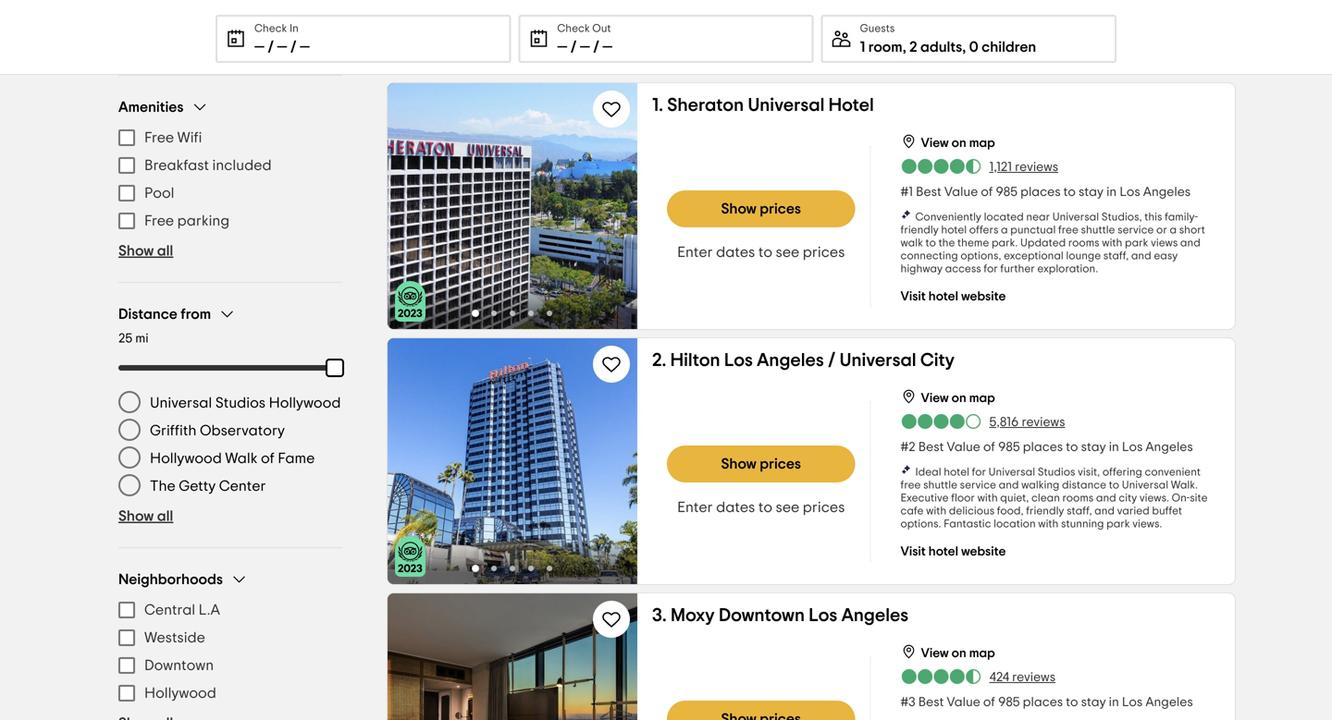 Task type: vqa. For each thing, say whether or not it's contained in the screenshot.
2
yes



Task type: locate. For each thing, give the bounding box(es) containing it.
1 — from the left
[[254, 40, 265, 55]]

for
[[984, 264, 998, 275], [972, 467, 986, 478]]

0 vertical spatial website
[[961, 291, 1006, 303]]

view up the 1,121 reviews link at the top
[[921, 137, 949, 150]]

and
[[1181, 238, 1201, 249], [1131, 251, 1152, 262], [999, 480, 1019, 491], [1096, 493, 1117, 504], [1095, 506, 1115, 517]]

0 vertical spatial view on map button
[[901, 131, 995, 152]]

1 vertical spatial visit
[[901, 546, 926, 559]]

2 inside guests 1 room , 2 adults , 0 children
[[910, 40, 917, 55]]

visit hotel website for sheraton universal hotel
[[901, 291, 1006, 303]]

l.a
[[199, 603, 220, 618]]

0 vertical spatial value
[[945, 186, 978, 199]]

reviews up # 1 best value of 985 places to stay in los angeles
[[1015, 161, 1059, 174]]

show all down free parking
[[118, 244, 173, 259]]

2 vertical spatial carousel of images figure
[[388, 339, 638, 585]]

carousel of images figure for 1.
[[388, 83, 638, 329]]

website
[[961, 291, 1006, 303], [961, 546, 1006, 559]]

2 a from the left
[[1170, 225, 1177, 236]]

0 vertical spatial show all button
[[118, 242, 173, 260]]

enter dates to see prices for universal
[[677, 245, 845, 260]]

service down studios,
[[1118, 225, 1154, 236]]

value for hilton los angeles / universal city
[[947, 441, 981, 454]]

# up the executive
[[901, 441, 909, 454]]

2 see from the top
[[776, 501, 800, 515]]

observatory
[[200, 424, 285, 439]]

los
[[1120, 186, 1141, 199], [724, 352, 753, 370], [1122, 441, 1143, 454], [809, 607, 838, 626], [1122, 697, 1143, 710]]

park.
[[992, 238, 1018, 249]]

hollywood up getty
[[150, 452, 222, 466]]

map for 2. hilton los angeles / universal city
[[969, 392, 995, 405]]

enter
[[677, 245, 713, 260], [677, 501, 713, 515]]

1 vertical spatial 2023 link
[[395, 537, 426, 577]]

carousel of images figure
[[388, 0, 638, 74], [388, 83, 638, 329], [388, 339, 638, 585]]

places down 5,816 reviews
[[1023, 441, 1063, 454]]

0 vertical spatial best
[[916, 186, 942, 199]]

1 vertical spatial for
[[972, 467, 986, 478]]

0 horizontal spatial a
[[1001, 225, 1008, 236]]

group containing distance from
[[118, 305, 355, 526]]

1 vertical spatial 1
[[909, 186, 913, 199]]

menu containing universal studios hollywood
[[118, 390, 342, 501]]

1 vertical spatial show prices button
[[667, 446, 855, 483]]

map
[[969, 137, 995, 150], [969, 392, 995, 405], [969, 648, 995, 661]]

view down city
[[921, 392, 949, 405]]

3 view on map from the top
[[921, 648, 995, 661]]

show all down the
[[118, 509, 173, 524]]

3.
[[652, 607, 667, 626]]

studios,
[[1102, 212, 1142, 223]]

on-
[[1172, 493, 1190, 504]]

1 vertical spatial rooms
[[1063, 493, 1094, 504]]

3 menu from the top
[[118, 597, 342, 708]]

1 save to a trip image from the top
[[601, 98, 623, 120]]

2 vertical spatial hollywood
[[144, 687, 216, 701]]

in for 2. hilton los angeles / universal city
[[1109, 441, 1119, 454]]

staff, for 1. sheraton universal hotel
[[1104, 251, 1129, 262]]

for down 'options,'
[[984, 264, 998, 275]]

shuttle inside conveniently located near universal studios, this family- friendly hotel offers a punctual free shuttle service or a short walk to the theme park. updated rooms with park views and connecting options, exceptional lounge staff, and easy highway access for further exploration.
[[1081, 225, 1115, 236]]

on up 5,816 reviews button
[[952, 392, 967, 405]]

studios inside ideal hotel for universal studios visit, offering convenient free shuttle service and walking distance to universal walk. executive floor with quiet, clean rooms and city views. on-site cafe with delicious food, friendly staff, and varied buffet options. fantastic location with stunning park views.
[[1038, 467, 1076, 478]]

hotel down conveniently
[[941, 225, 967, 236]]

2 vertical spatial menu
[[118, 597, 342, 708]]

2 save to a trip image from the top
[[601, 609, 623, 631]]

shuttle
[[1081, 225, 1115, 236], [924, 480, 958, 491]]

views. down varied
[[1133, 519, 1163, 530]]

visit hotel website link down the fantastic at the bottom right of the page
[[901, 542, 1006, 561]]

of for # 3 best value of 985 places to stay in los angeles
[[984, 697, 995, 710]]

neighborhoods
[[118, 573, 223, 588]]

friendly down clean
[[1026, 506, 1065, 517]]

0 vertical spatial show prices
[[721, 202, 801, 217]]

1 , from the left
[[903, 40, 907, 55]]

1 2023 link from the top
[[395, 281, 426, 322]]

friendly inside ideal hotel for universal studios visit, offering convenient free shuttle service and walking distance to universal walk. executive floor with quiet, clean rooms and city views. on-site cafe with delicious food, friendly staff, and varied buffet options. fantastic location with stunning park views.
[[1026, 506, 1065, 517]]

3 view on map button from the top
[[901, 642, 995, 663]]

2 show prices from the top
[[721, 457, 801, 472]]

1 vertical spatial friendly
[[1026, 506, 1065, 517]]

25
[[118, 333, 132, 346]]

and up 'stunning'
[[1095, 506, 1115, 517]]

985 down 424
[[998, 697, 1020, 710]]

1 visit hotel website from the top
[[901, 291, 1006, 303]]

in for 1. sheraton universal hotel
[[1107, 186, 1117, 199]]

carousel of images figure for 2.
[[388, 339, 638, 585]]

3 # from the top
[[901, 697, 909, 710]]

2 show prices button from the top
[[667, 446, 855, 483]]

options.
[[901, 519, 942, 530]]

0 horizontal spatial staff,
[[1067, 506, 1092, 517]]

0 vertical spatial menu
[[118, 124, 342, 235]]

angeles for # 1 best value of 985 places to stay in los angeles
[[1143, 186, 1191, 199]]

a up 'park.'
[[1001, 225, 1008, 236]]

2 all from the top
[[157, 509, 173, 524]]

2 up ideal
[[909, 441, 916, 454]]

1 horizontal spatial friendly
[[1026, 506, 1065, 517]]

view on map button
[[901, 131, 995, 152], [901, 387, 995, 407], [901, 642, 995, 663]]

corner double queen city view image
[[388, 594, 638, 721]]

downtown right moxy
[[719, 607, 805, 626]]

0 vertical spatial show prices button
[[667, 191, 855, 228]]

2 free from the top
[[144, 214, 174, 229]]

rooms inside conveniently located near universal studios, this family- friendly hotel offers a punctual free shuttle service or a short walk to the theme park. updated rooms with park views and connecting options, exceptional lounge staff, and easy highway access for further exploration.
[[1069, 238, 1100, 249]]

service up floor at the right
[[960, 480, 997, 491]]

views. up buffet
[[1140, 493, 1170, 504]]

with inside conveniently located near universal studios, this family- friendly hotel offers a punctual free shuttle service or a short walk to the theme park. updated rooms with park views and connecting options, exceptional lounge staff, and easy highway access for further exploration.
[[1102, 238, 1123, 249]]

# for 2. hilton los angeles / universal city
[[901, 441, 909, 454]]

places for sheraton universal hotel
[[1021, 186, 1061, 199]]

save to a trip image
[[601, 98, 623, 120], [601, 609, 623, 631]]

2 website from the top
[[961, 546, 1006, 559]]

convenient
[[1145, 467, 1201, 478]]

visit hotel website for hilton los angeles / universal city
[[901, 546, 1006, 559]]

visit
[[901, 291, 926, 303], [901, 546, 926, 559]]

service inside ideal hotel for universal studios visit, offering convenient free shuttle service and walking distance to universal walk. executive floor with quiet, clean rooms and city views. on-site cafe with delicious food, friendly staff, and varied buffet options. fantastic location with stunning park views.
[[960, 480, 997, 491]]

in
[[1107, 186, 1117, 199], [1109, 441, 1119, 454], [1109, 697, 1119, 710]]

2 group from the top
[[118, 305, 355, 526]]

0 horizontal spatial shuttle
[[924, 480, 958, 491]]

1 all from the top
[[157, 244, 173, 259]]

group
[[118, 98, 342, 260], [118, 305, 355, 526], [118, 571, 342, 721]]

visit hotel website link
[[901, 287, 1006, 305], [901, 542, 1006, 561]]

stay for 2. hilton los angeles / universal city
[[1081, 441, 1106, 454]]

1 enter dates to see prices from the top
[[677, 245, 845, 260]]

fame
[[278, 452, 315, 466]]

save to a trip image for 1.
[[601, 98, 623, 120]]

hotel
[[941, 225, 967, 236], [929, 291, 959, 303], [944, 467, 970, 478], [929, 546, 959, 559]]

1 show prices button from the top
[[667, 191, 855, 228]]

1 vertical spatial show all button
[[118, 508, 173, 526]]

hollywood
[[269, 396, 341, 411], [150, 452, 222, 466], [144, 687, 216, 701]]

1 vertical spatial views.
[[1133, 519, 1163, 530]]

0 vertical spatial on
[[952, 137, 967, 150]]

1 left room
[[860, 40, 865, 55]]

0 vertical spatial reviews
[[1015, 161, 1059, 174]]

of for # 2 best value of 985 places to stay in los angeles
[[984, 441, 996, 454]]

1 horizontal spatial service
[[1118, 225, 1154, 236]]

show prices
[[721, 202, 801, 217], [721, 457, 801, 472]]

hotel down access
[[929, 291, 959, 303]]

visit hotel website down the fantastic at the bottom right of the page
[[901, 546, 1006, 559]]

1 vertical spatial all
[[157, 509, 173, 524]]

985 for hilton los angeles / universal city
[[998, 441, 1020, 454]]

stay for 1. sheraton universal hotel
[[1079, 186, 1104, 199]]

hotel down options.
[[929, 546, 959, 559]]

save to a trip image left "3."
[[601, 609, 623, 631]]

view on map
[[921, 137, 995, 150], [921, 392, 995, 405], [921, 648, 995, 661]]

1 vertical spatial enter
[[677, 501, 713, 515]]

reviews up # 2 best value of 985 places to stay in los angeles at the bottom right
[[1022, 416, 1065, 429]]

0 vertical spatial 985
[[996, 186, 1018, 199]]

1 view on map from the top
[[921, 137, 995, 150]]

2 visit from the top
[[901, 546, 926, 559]]

website down the fantastic at the bottom right of the page
[[961, 546, 1006, 559]]

buffet
[[1152, 506, 1182, 517]]

2 vertical spatial on
[[952, 648, 967, 661]]

0 vertical spatial show all
[[118, 244, 173, 259]]

conveniently
[[916, 212, 982, 223]]

staff,
[[1104, 251, 1129, 262], [1067, 506, 1092, 517]]

2 # from the top
[[901, 441, 909, 454]]

0 vertical spatial free
[[144, 130, 174, 145]]

visit for 2. hilton los angeles / universal city
[[901, 546, 926, 559]]

view on map button up the 1,121 reviews link at the top
[[901, 131, 995, 152]]

1 show prices from the top
[[721, 202, 801, 217]]

on for 2. hilton los angeles / universal city
[[952, 392, 967, 405]]

0 vertical spatial enter dates to see prices
[[677, 245, 845, 260]]

guests
[[860, 23, 895, 34]]

show prices for los
[[721, 457, 801, 472]]

best up ideal
[[919, 441, 944, 454]]

check inside check in — / — / —
[[254, 23, 287, 34]]

1 vertical spatial reviews
[[1022, 416, 1065, 429]]

staff, inside conveniently located near universal studios, this family- friendly hotel offers a punctual free shuttle service or a short walk to the theme park. updated rooms with park views and connecting options, exceptional lounge staff, and easy highway access for further exploration.
[[1104, 251, 1129, 262]]

park left 'views'
[[1125, 238, 1149, 249]]

2 — from the left
[[277, 40, 287, 55]]

park inside ideal hotel for universal studios visit, offering convenient free shuttle service and walking distance to universal walk. executive floor with quiet, clean rooms and city views. on-site cafe with delicious food, friendly staff, and varied buffet options. fantastic location with stunning park views.
[[1107, 519, 1130, 530]]

3 group from the top
[[118, 571, 342, 721]]

0 horizontal spatial check
[[254, 23, 287, 34]]

out
[[592, 23, 611, 34]]

1 vertical spatial see
[[776, 501, 800, 515]]

reviews
[[1015, 161, 1059, 174], [1022, 416, 1065, 429], [1012, 672, 1056, 685]]

best for sheraton universal hotel
[[916, 186, 942, 199]]

website for hilton los angeles / universal city
[[961, 546, 1006, 559]]

universal up quiet,
[[989, 467, 1035, 478]]

2 visit hotel website link from the top
[[901, 542, 1006, 561]]

0 vertical spatial downtown
[[719, 607, 805, 626]]

amenities
[[118, 100, 184, 115]]

1 vertical spatial stay
[[1081, 441, 1106, 454]]

2 view on map button from the top
[[901, 387, 995, 407]]

0 vertical spatial in
[[1107, 186, 1117, 199]]

visit hotel website link for 2. hilton los angeles / universal city
[[901, 542, 1006, 561]]

visit hotel website link down access
[[901, 287, 1006, 305]]

# up walk
[[901, 186, 909, 199]]

0 vertical spatial 2023 link
[[395, 281, 426, 322]]

1 dates from the top
[[716, 245, 755, 260]]

2 menu from the top
[[118, 390, 342, 501]]

, left adults
[[903, 40, 907, 55]]

angeles
[[1143, 186, 1191, 199], [757, 352, 824, 370], [1146, 441, 1193, 454], [842, 607, 909, 626], [1146, 697, 1193, 710]]

park down varied
[[1107, 519, 1130, 530]]

varied
[[1117, 506, 1150, 517]]

# down 424 reviews link
[[901, 697, 909, 710]]

free for free wifi
[[144, 130, 174, 145]]

places
[[1021, 186, 1061, 199], [1023, 441, 1063, 454], [1023, 697, 1063, 710]]

2 view on map from the top
[[921, 392, 995, 405]]

near
[[1027, 212, 1050, 223]]

free inside ideal hotel for universal studios visit, offering convenient free shuttle service and walking distance to universal walk. executive floor with quiet, clean rooms and city views. on-site cafe with delicious food, friendly staff, and varied buffet options. fantastic location with stunning park views.
[[901, 480, 921, 491]]

1 check from the left
[[254, 23, 287, 34]]

5 — from the left
[[580, 40, 590, 55]]

downtown down westside
[[144, 659, 214, 674]]

view on map button down city
[[901, 387, 995, 407]]

0 vertical spatial studios
[[215, 396, 266, 411]]

1 menu from the top
[[118, 124, 342, 235]]

rentals
[[193, 41, 230, 52]]

0 vertical spatial save to a trip image
[[601, 98, 623, 120]]

visit hotel website down access
[[901, 291, 1006, 303]]

menu inside group
[[118, 390, 342, 501]]

2 enter dates to see prices from the top
[[677, 501, 845, 515]]

3 — from the left
[[300, 40, 310, 55]]

0 vertical spatial dates
[[716, 245, 755, 260]]

2 enter from the top
[[677, 501, 713, 515]]

1,121 reviews button
[[901, 157, 1059, 176]]

menu containing central l.a
[[118, 597, 342, 708]]

1 vertical spatial hollywood
[[150, 452, 222, 466]]

offering
[[1103, 467, 1143, 478]]

2023 link
[[395, 281, 426, 322], [395, 537, 426, 577]]

view on map up the 1,121 reviews link at the top
[[921, 137, 995, 150]]

0 horizontal spatial free
[[901, 480, 921, 491]]

hollywood down maximum distance slider
[[269, 396, 341, 411]]

exploration.
[[1038, 264, 1099, 275]]

1 # from the top
[[901, 186, 909, 199]]

free up the executive
[[901, 480, 921, 491]]

2 check from the left
[[557, 23, 590, 34]]

best right 3
[[919, 697, 944, 710]]

1 vertical spatial in
[[1109, 441, 1119, 454]]

0 vertical spatial map
[[969, 137, 995, 150]]

1 horizontal spatial studios
[[1038, 467, 1076, 478]]

1 vertical spatial value
[[947, 441, 981, 454]]

1 visit hotel website link from the top
[[901, 287, 1006, 305]]

website for sheraton universal hotel
[[961, 291, 1006, 303]]

1 horizontal spatial 1
[[909, 186, 913, 199]]

1 vertical spatial 2
[[909, 441, 916, 454]]

rooms down distance
[[1063, 493, 1094, 504]]

1 vertical spatial shuttle
[[924, 480, 958, 491]]

2 dates from the top
[[716, 501, 755, 515]]

save to a trip image left 1.
[[601, 98, 623, 120]]

on up the 1,121 reviews link at the top
[[952, 137, 967, 150]]

1 vertical spatial save to a trip image
[[601, 609, 623, 631]]

studios up walking
[[1038, 467, 1076, 478]]

of down 424
[[984, 697, 995, 710]]

1 vertical spatial places
[[1023, 441, 1063, 454]]

2 2023 link from the top
[[395, 537, 426, 577]]

all
[[157, 244, 173, 259], [157, 509, 173, 524]]

free inside conveniently located near universal studios, this family- friendly hotel offers a punctual free shuttle service or a short walk to the theme park. updated rooms with park views and connecting options, exceptional lounge staff, and easy highway access for further exploration.
[[1058, 225, 1079, 236]]

0 vertical spatial service
[[1118, 225, 1154, 236]]

1 website from the top
[[961, 291, 1006, 303]]

central l.a
[[144, 603, 220, 618]]

0 vertical spatial staff,
[[1104, 251, 1129, 262]]

front entrance image
[[388, 339, 638, 585]]

all down the
[[157, 509, 173, 524]]

show all button down free parking
[[118, 242, 173, 260]]

view on map button up 4.5 of 5 bubbles. 424 reviews element at the right of page
[[901, 642, 995, 663]]

1 horizontal spatial downtown
[[719, 607, 805, 626]]

1 up walk
[[909, 186, 913, 199]]

1 horizontal spatial check
[[557, 23, 590, 34]]

1 vertical spatial visit hotel website
[[901, 546, 1006, 559]]

city
[[1119, 493, 1137, 504]]

offers
[[970, 225, 999, 236]]

with down the executive
[[926, 506, 947, 517]]

0 horizontal spatial service
[[960, 480, 997, 491]]

angeles for # 3 best value of 985 places to stay in los angeles
[[1146, 697, 1193, 710]]

2 map from the top
[[969, 392, 995, 405]]

0 vertical spatial park
[[1125, 238, 1149, 249]]

view on map up 5,816 reviews button
[[921, 392, 995, 405]]

1 vertical spatial visit hotel website link
[[901, 542, 1006, 561]]

friendly inside conveniently located near universal studios, this family- friendly hotel offers a punctual free shuttle service or a short walk to the theme park. updated rooms with park views and connecting options, exceptional lounge staff, and easy highway access for further exploration.
[[901, 225, 939, 236]]

shuttle down ideal
[[924, 480, 958, 491]]

shuttle down studios,
[[1081, 225, 1115, 236]]

3 carousel of images figure from the top
[[388, 339, 638, 585]]

value
[[945, 186, 978, 199], [947, 441, 981, 454], [947, 697, 981, 710]]

0 vertical spatial visit hotel website link
[[901, 287, 1006, 305]]

show all button down the
[[118, 508, 173, 526]]

rooms up lounge at the top of page
[[1069, 238, 1100, 249]]

0 vertical spatial free
[[1058, 225, 1079, 236]]

sheraton
[[667, 96, 744, 115]]

0 horizontal spatial 1
[[860, 40, 865, 55]]

2 vertical spatial view on map button
[[901, 642, 995, 663]]

prices
[[760, 202, 801, 217], [803, 245, 845, 260], [760, 457, 801, 472], [803, 501, 845, 515]]

3 on from the top
[[952, 648, 967, 661]]

hotel up floor at the right
[[944, 467, 970, 478]]

0 vertical spatial visit hotel website
[[901, 291, 1006, 303]]

room
[[869, 40, 903, 55]]

1 vertical spatial enter dates to see prices
[[677, 501, 845, 515]]

, left 0
[[963, 40, 966, 55]]

1 horizontal spatial free
[[1058, 225, 1079, 236]]

the getty center
[[150, 479, 266, 494]]

view
[[118, 41, 142, 52], [921, 137, 949, 150], [921, 392, 949, 405], [921, 648, 949, 661]]

check in — / — / —
[[254, 23, 310, 55]]

1 on from the top
[[952, 137, 967, 150]]

and left city
[[1096, 493, 1117, 504]]

best up conveniently
[[916, 186, 942, 199]]

visit for 1. sheraton universal hotel
[[901, 291, 926, 303]]

free down the pool
[[144, 214, 174, 229]]

2 vertical spatial stay
[[1081, 697, 1106, 710]]

view on map button for hilton los angeles / universal city
[[901, 387, 995, 407]]

#
[[901, 186, 909, 199], [901, 441, 909, 454], [901, 697, 909, 710]]

located
[[984, 212, 1024, 223]]

on up 4.5 of 5 bubbles. 424 reviews element at the right of page
[[952, 648, 967, 661]]

1 vertical spatial view on map button
[[901, 387, 995, 407]]

1 horizontal spatial shuttle
[[1081, 225, 1115, 236]]

view for # 1 best value of 985 places to stay in los angeles
[[921, 137, 949, 150]]

0 vertical spatial shuttle
[[1081, 225, 1115, 236]]

2 right room
[[910, 40, 917, 55]]

1 map from the top
[[969, 137, 995, 150]]

1 see from the top
[[776, 245, 800, 260]]

1 vertical spatial service
[[960, 480, 997, 491]]

visit,
[[1078, 467, 1100, 478]]

check left out
[[557, 23, 590, 34]]

menu containing free wifi
[[118, 124, 342, 235]]

moxy
[[671, 607, 715, 626]]

0 vertical spatial rooms
[[1069, 238, 1100, 249]]

2 vertical spatial #
[[901, 697, 909, 710]]

universal up the griffith
[[150, 396, 212, 411]]

enter for hilton
[[677, 501, 713, 515]]

and left "easy"
[[1131, 251, 1152, 262]]

staff, right lounge at the top of page
[[1104, 251, 1129, 262]]

985 down 5,816 at the bottom
[[998, 441, 1020, 454]]

to
[[1064, 186, 1076, 199], [926, 238, 936, 249], [759, 245, 773, 260], [1066, 441, 1078, 454], [1109, 480, 1120, 491], [759, 501, 773, 515], [1066, 697, 1078, 710]]

hollywood down westside
[[144, 687, 216, 701]]

check inside check out — / — / —
[[557, 23, 590, 34]]

view vacation rentals
[[118, 41, 230, 52]]

view for # 2 best value of 985 places to stay in los angeles
[[921, 392, 949, 405]]

menu
[[118, 124, 342, 235], [118, 390, 342, 501], [118, 597, 342, 708]]

with
[[1102, 238, 1123, 249], [978, 493, 998, 504], [926, 506, 947, 517], [1038, 519, 1059, 530]]

1 show all from the top
[[118, 244, 173, 259]]

2 vertical spatial map
[[969, 648, 995, 661]]

of inside menu
[[261, 452, 275, 466]]

2 vertical spatial view on map
[[921, 648, 995, 661]]

1 vertical spatial on
[[952, 392, 967, 405]]

universal left hotel
[[748, 96, 825, 115]]

1 group from the top
[[118, 98, 342, 260]]

free for free parking
[[144, 214, 174, 229]]

1 vertical spatial group
[[118, 305, 355, 526]]

of for # 1 best value of 985 places to stay in los angeles
[[981, 186, 993, 199]]

985 up located
[[996, 186, 1018, 199]]

walk.
[[1171, 480, 1198, 491]]

and down short
[[1181, 238, 1201, 249]]

1 vertical spatial view on map
[[921, 392, 995, 405]]

1 view on map button from the top
[[901, 131, 995, 152]]

staff, up 'stunning'
[[1067, 506, 1092, 517]]

universal right near
[[1053, 212, 1099, 223]]

of down 5,816 reviews button
[[984, 441, 996, 454]]

1 free from the top
[[144, 130, 174, 145]]

2 visit hotel website from the top
[[901, 546, 1006, 559]]

free
[[1058, 225, 1079, 236], [901, 480, 921, 491]]

0 vertical spatial view on map
[[921, 137, 995, 150]]

view up 4.5 of 5 bubbles. 424 reviews element at the right of page
[[921, 648, 949, 661]]

0 horizontal spatial friendly
[[901, 225, 939, 236]]

1 inside guests 1 room , 2 adults , 0 children
[[860, 40, 865, 55]]

2 carousel of images figure from the top
[[388, 83, 638, 329]]

places down 424 reviews
[[1023, 697, 1063, 710]]

fantastic
[[944, 519, 991, 530]]

with down studios,
[[1102, 238, 1123, 249]]

for up floor at the right
[[972, 467, 986, 478]]

map up '424 reviews' button
[[969, 648, 995, 661]]

2 vertical spatial in
[[1109, 697, 1119, 710]]

visit hotel website
[[901, 291, 1006, 303], [901, 546, 1006, 559]]

views.
[[1140, 493, 1170, 504], [1133, 519, 1163, 530]]

rooms
[[1069, 238, 1100, 249], [1063, 493, 1094, 504]]

los for # 3 best value of 985 places to stay in los angeles
[[1122, 697, 1143, 710]]

delicious
[[949, 506, 995, 517]]

breakfast
[[144, 158, 209, 173]]

map up 5,816 reviews button
[[969, 392, 995, 405]]

show all button
[[118, 242, 173, 260], [118, 508, 173, 526]]

website down access
[[961, 291, 1006, 303]]

highway
[[901, 264, 943, 275]]

staff, inside ideal hotel for universal studios visit, offering convenient free shuttle service and walking distance to universal walk. executive floor with quiet, clean rooms and city views. on-site cafe with delicious food, friendly staff, and varied buffet options. fantastic location with stunning park views.
[[1067, 506, 1092, 517]]

of right walk
[[261, 452, 275, 466]]

0 vertical spatial 2
[[910, 40, 917, 55]]

value down '424 reviews' button
[[947, 697, 981, 710]]

0 vertical spatial group
[[118, 98, 342, 260]]

view on map up 4.5 of 5 bubbles. 424 reviews element at the right of page
[[921, 648, 995, 661]]

ideal
[[916, 467, 942, 478]]

studios up observatory
[[215, 396, 266, 411]]

1 visit from the top
[[901, 291, 926, 303]]

reviews for sheraton universal hotel
[[1015, 161, 1059, 174]]

1,121 reviews link
[[901, 157, 1059, 176]]

griffith
[[150, 424, 197, 439]]

1 vertical spatial #
[[901, 441, 909, 454]]

friendly up walk
[[901, 225, 939, 236]]

value down 5,816 reviews button
[[947, 441, 981, 454]]

visit down options.
[[901, 546, 926, 559]]

2 show all from the top
[[118, 509, 173, 524]]

0 horizontal spatial ,
[[903, 40, 907, 55]]

0 vertical spatial see
[[776, 245, 800, 260]]

1 vertical spatial show all
[[118, 509, 173, 524]]

2 on from the top
[[952, 392, 967, 405]]

a right the 'or'
[[1170, 225, 1177, 236]]

1 for room
[[860, 40, 865, 55]]

0 vertical spatial enter
[[677, 245, 713, 260]]

0 vertical spatial 1
[[860, 40, 865, 55]]

angeles for # 2 best value of 985 places to stay in los angeles
[[1146, 441, 1193, 454]]

1 enter from the top
[[677, 245, 713, 260]]

places up near
[[1021, 186, 1061, 199]]



Task type: describe. For each thing, give the bounding box(es) containing it.
park inside conveniently located near universal studios, this family- friendly hotel offers a punctual free shuttle service or a short walk to the theme park. updated rooms with park views and connecting options, exceptional lounge staff, and easy highway access for further exploration.
[[1125, 238, 1149, 249]]

# 2 best value of 985 places to stay in los angeles
[[901, 441, 1193, 454]]

424 reviews link
[[901, 668, 1056, 687]]

the
[[150, 479, 176, 494]]

with up delicious on the bottom right
[[978, 493, 998, 504]]

group containing amenities
[[118, 98, 342, 260]]

see for universal
[[776, 245, 800, 260]]

check for check in — / — / —
[[254, 23, 287, 34]]

enter dates to see prices for los
[[677, 501, 845, 515]]

punctual
[[1011, 225, 1056, 236]]

4 — from the left
[[557, 40, 567, 55]]

view left vacation in the top of the page
[[118, 41, 142, 52]]

adults
[[921, 40, 963, 55]]

family-
[[1165, 212, 1198, 223]]

staff, for 2. hilton los angeles / universal city
[[1067, 506, 1092, 517]]

the
[[939, 238, 955, 249]]

check for check out — / — / —
[[557, 23, 590, 34]]

universal up city
[[1122, 480, 1169, 491]]

2 show all button from the top
[[118, 508, 173, 526]]

access
[[945, 264, 982, 275]]

central
[[144, 603, 195, 618]]

easy
[[1154, 251, 1178, 262]]

universal left city
[[840, 352, 917, 370]]

1 vertical spatial downtown
[[144, 659, 214, 674]]

updated
[[1021, 238, 1066, 249]]

save to a trip image
[[601, 353, 623, 376]]

location
[[994, 519, 1036, 530]]

2.
[[652, 352, 667, 370]]

included
[[212, 158, 272, 173]]

5,816
[[990, 416, 1019, 429]]

0 vertical spatial views.
[[1140, 493, 1170, 504]]

views
[[1151, 238, 1178, 249]]

maximum distance slider
[[315, 348, 355, 389]]

show prices button for universal
[[667, 191, 855, 228]]

hollywood for hollywood walk of fame
[[150, 452, 222, 466]]

center
[[219, 479, 266, 494]]

lounge
[[1066, 251, 1101, 262]]

city
[[921, 352, 955, 370]]

cafe
[[901, 506, 924, 517]]

universal inside conveniently located near universal studios, this family- friendly hotel offers a punctual free shuttle service or a short walk to the theme park. updated rooms with park views and connecting options, exceptional lounge staff, and easy highway access for further exploration.
[[1053, 212, 1099, 223]]

dates for universal
[[716, 245, 755, 260]]

3. moxy downtown los angeles
[[652, 607, 909, 626]]

map for 1. sheraton universal hotel
[[969, 137, 995, 150]]

theme
[[958, 238, 989, 249]]

2. hilton los angeles / universal city
[[652, 352, 955, 370]]

conveniently located near universal studios, this family- friendly hotel offers a punctual free shuttle service or a short walk to the theme park. updated rooms with park views and connecting options, exceptional lounge staff, and easy highway access for further exploration.
[[901, 212, 1206, 275]]

view on map button for sheraton universal hotel
[[901, 131, 995, 152]]

985 for sheraton universal hotel
[[996, 186, 1018, 199]]

6 — from the left
[[603, 40, 613, 55]]

2 vertical spatial best
[[919, 697, 944, 710]]

4.0 of 5 bubbles. 5,816 reviews element
[[901, 413, 1065, 431]]

vacation
[[145, 41, 191, 52]]

and up quiet,
[[999, 480, 1019, 491]]

view vacation rentals link
[[118, 37, 249, 53]]

on for 1. sheraton universal hotel
[[952, 137, 967, 150]]

best for hilton los angeles / universal city
[[919, 441, 944, 454]]

or
[[1157, 225, 1168, 236]]

further
[[1001, 264, 1035, 275]]

check out — / — / —
[[557, 23, 613, 55]]

visit hotel website link for 1. sheraton universal hotel
[[901, 287, 1006, 305]]

view for # 3 best value of 985 places to stay in los angeles
[[921, 648, 949, 661]]

2023 link for 1.
[[395, 281, 426, 322]]

# 1 best value of 985 places to stay in los angeles
[[901, 186, 1191, 199]]

floor
[[951, 493, 975, 504]]

hollywood for hollywood
[[144, 687, 216, 701]]

2 vertical spatial 985
[[998, 697, 1020, 710]]

dates for los
[[716, 501, 755, 515]]

menu for neighborhoods
[[118, 597, 342, 708]]

2 vertical spatial value
[[947, 697, 981, 710]]

los for # 1 best value of 985 places to stay in los angeles
[[1120, 186, 1141, 199]]

short
[[1179, 225, 1206, 236]]

save to a trip image for 3.
[[601, 609, 623, 631]]

424 reviews button
[[901, 668, 1056, 687]]

1 show all button from the top
[[118, 242, 173, 260]]

ideal hotel for universal studios visit, offering convenient free shuttle service and walking distance to universal walk. executive floor with quiet, clean rooms and city views. on-site cafe with delicious food, friendly staff, and varied buffet options. fantastic location with stunning park views. button
[[901, 465, 1220, 531]]

0 horizontal spatial studios
[[215, 396, 266, 411]]

connecting
[[901, 251, 958, 262]]

1 carousel of images figure from the top
[[388, 0, 638, 74]]

walk
[[225, 452, 258, 466]]

distance
[[1062, 480, 1107, 491]]

food,
[[997, 506, 1024, 517]]

5,816 reviews button
[[901, 413, 1065, 431]]

guests 1 room , 2 adults , 0 children
[[860, 23, 1037, 55]]

distance
[[118, 307, 178, 322]]

1,121
[[990, 161, 1012, 174]]

from
[[181, 307, 211, 322]]

stunning
[[1061, 519, 1104, 530]]

2023 link for 2.
[[395, 537, 426, 577]]

wifi
[[177, 130, 202, 145]]

424 reviews
[[990, 672, 1056, 685]]

griffith observatory
[[150, 424, 285, 439]]

show prices for universal
[[721, 202, 801, 217]]

1 for best
[[909, 186, 913, 199]]

parking
[[177, 214, 230, 229]]

free parking
[[144, 214, 230, 229]]

1.
[[652, 96, 663, 115]]

see for los
[[776, 501, 800, 515]]

this
[[1145, 212, 1163, 223]]

conveniently located near universal studios, this family- friendly hotel offers a punctual free shuttle service or a short walk to the theme park. updated rooms with park views and connecting options, exceptional lounge staff, and easy highway access for further exploration. button
[[901, 209, 1220, 276]]

to inside conveniently located near universal studios, this family- friendly hotel offers a punctual free shuttle service or a short walk to the theme park. updated rooms with park views and connecting options, exceptional lounge staff, and easy highway access for further exploration.
[[926, 238, 936, 249]]

view on map for hilton los angeles / universal city
[[921, 392, 995, 405]]

25 mi
[[118, 333, 149, 346]]

3 map from the top
[[969, 648, 995, 661]]

walking
[[1022, 480, 1060, 491]]

shuttle inside ideal hotel for universal studios visit, offering convenient free shuttle service and walking distance to universal walk. executive floor with quiet, clean rooms and city views. on-site cafe with delicious food, friendly staff, and varied buffet options. fantastic location with stunning park views.
[[924, 480, 958, 491]]

getty
[[179, 479, 216, 494]]

executive
[[901, 493, 949, 504]]

walk
[[901, 238, 923, 249]]

children
[[982, 40, 1037, 55]]

2 vertical spatial reviews
[[1012, 672, 1056, 685]]

hollywood walk of fame
[[150, 452, 315, 466]]

service inside conveniently located near universal studios, this family- friendly hotel offers a punctual free shuttle service or a short walk to the theme park. updated rooms with park views and connecting options, exceptional lounge staff, and easy highway access for further exploration.
[[1118, 225, 1154, 236]]

enter for sheraton
[[677, 245, 713, 260]]

show prices button for los
[[667, 446, 855, 483]]

view on map for sheraton universal hotel
[[921, 137, 995, 150]]

1. sheraton universal hotel
[[652, 96, 874, 115]]

4.5 of 5 bubbles. 1,121 reviews element
[[901, 157, 1059, 176]]

breakfast included
[[144, 158, 272, 173]]

hotel inside conveniently located near universal studios, this family- friendly hotel offers a punctual free shuttle service or a short walk to the theme park. updated rooms with park views and connecting options, exceptional lounge staff, and easy highway access for further exploration.
[[941, 225, 967, 236]]

distance from
[[118, 307, 211, 322]]

reviews for hilton los angeles / universal city
[[1022, 416, 1065, 429]]

5,816 reviews
[[990, 416, 1065, 429]]

2 vertical spatial places
[[1023, 697, 1063, 710]]

ideal hotel for universal studios visit, offering convenient free shuttle service and walking distance to universal walk. executive floor with quiet, clean rooms and city views. on-site cafe with delicious food, friendly staff, and varied buffet options. fantastic location with stunning park views.
[[901, 467, 1208, 530]]

menu for amenities
[[118, 124, 342, 235]]

for inside ideal hotel for universal studios visit, offering convenient free shuttle service and walking distance to universal walk. executive floor with quiet, clean rooms and city views. on-site cafe with delicious food, friendly staff, and varied buffet options. fantastic location with stunning park views.
[[972, 467, 986, 478]]

4.5 of 5 bubbles. 424 reviews element
[[901, 668, 1056, 687]]

clean
[[1032, 493, 1060, 504]]

pool
[[144, 186, 174, 201]]

site
[[1190, 493, 1208, 504]]

to inside ideal hotel for universal studios visit, offering convenient free shuttle service and walking distance to universal walk. executive floor with quiet, clean rooms and city views. on-site cafe with delicious food, friendly staff, and varied buffet options. fantastic location with stunning park views.
[[1109, 480, 1120, 491]]

hotel inside ideal hotel for universal studios visit, offering convenient free shuttle service and walking distance to universal walk. executive floor with quiet, clean rooms and city views. on-site cafe with delicious food, friendly staff, and varied buffet options. fantastic location with stunning park views.
[[944, 467, 970, 478]]

# 3 best value of 985 places to stay in los angeles
[[901, 697, 1193, 710]]

places for hilton los angeles / universal city
[[1023, 441, 1063, 454]]

los for # 2 best value of 985 places to stay in los angeles
[[1122, 441, 1143, 454]]

# for 1. sheraton universal hotel
[[901, 186, 909, 199]]

0 vertical spatial hollywood
[[269, 396, 341, 411]]

westside
[[144, 631, 205, 646]]

free wifi
[[144, 130, 202, 145]]

rooms inside ideal hotel for universal studios visit, offering convenient free shuttle service and walking distance to universal walk. executive floor with quiet, clean rooms and city views. on-site cafe with delicious food, friendly staff, and varied buffet options. fantastic location with stunning park views.
[[1063, 493, 1094, 504]]

hotel
[[829, 96, 874, 115]]

value for sheraton universal hotel
[[945, 186, 978, 199]]

3
[[909, 697, 916, 710]]

1 a from the left
[[1001, 225, 1008, 236]]

in
[[290, 23, 299, 34]]

2 , from the left
[[963, 40, 966, 55]]

for inside conveniently located near universal studios, this family- friendly hotel offers a punctual free shuttle service or a short walk to the theme park. updated rooms with park views and connecting options, exceptional lounge staff, and easy highway access for further exploration.
[[984, 264, 998, 275]]

group containing neighborhoods
[[118, 571, 342, 721]]

with down clean
[[1038, 519, 1059, 530]]



